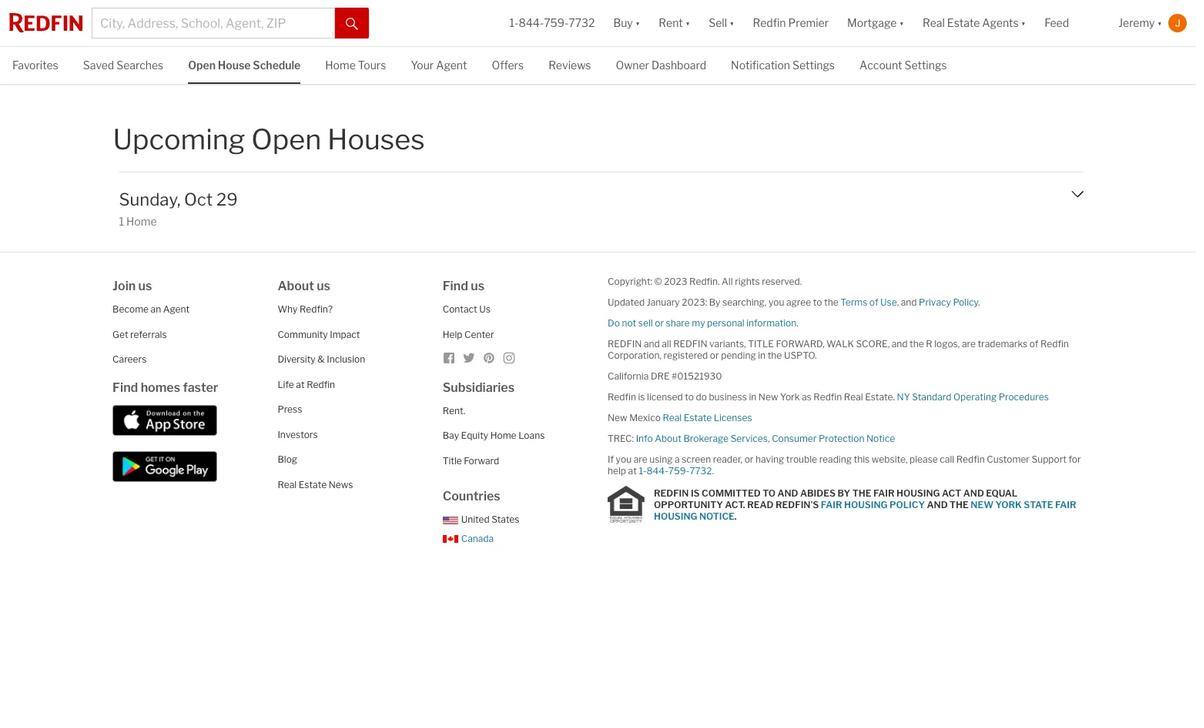 Task type: locate. For each thing, give the bounding box(es) containing it.
7732 up is
[[690, 465, 712, 477]]

an
[[151, 304, 161, 315]]

of right trademarks
[[1030, 338, 1039, 350]]

1- left using
[[639, 465, 647, 477]]

houses
[[327, 123, 425, 156]]

are right the logos,
[[962, 338, 976, 350]]

your agent
[[411, 59, 467, 72]]

canadian flag image
[[443, 536, 458, 543]]

1 vertical spatial you
[[616, 454, 632, 465]]

redfin inside redfin is committed to and abides by the fair housing act and equal opportunity act. read redfin's
[[654, 487, 689, 499]]

and right 'score,'
[[892, 338, 908, 350]]

help
[[608, 465, 626, 477]]

1 horizontal spatial us
[[317, 279, 331, 294]]

29
[[217, 189, 238, 209]]

united
[[461, 514, 490, 526]]

us up redfin? on the top
[[317, 279, 331, 294]]

settings inside "account settings" link
[[905, 59, 947, 72]]

1 horizontal spatial 1-844-759-7732 link
[[639, 465, 712, 477]]

open left house
[[188, 59, 216, 72]]

0 vertical spatial to
[[814, 297, 823, 308]]

0 vertical spatial find
[[443, 279, 468, 294]]

▾ left user photo
[[1158, 16, 1163, 30]]

in right pending
[[758, 350, 766, 361]]

support
[[1032, 454, 1067, 465]]

fair
[[874, 487, 895, 499], [821, 499, 843, 510], [1056, 499, 1077, 510]]

investors
[[278, 429, 318, 440]]

▾ inside dropdown button
[[1022, 16, 1026, 30]]

to right "agree"
[[814, 297, 823, 308]]

settings inside notification settings link
[[793, 59, 835, 72]]

0 horizontal spatial 1-844-759-7732 link
[[510, 16, 595, 30]]

2 ▾ from the left
[[686, 16, 691, 30]]

0 horizontal spatial 759-
[[544, 16, 569, 30]]

1-
[[510, 16, 519, 30], [639, 465, 647, 477]]

notice
[[867, 433, 896, 445]]

1 vertical spatial find
[[113, 380, 138, 395]]

1 horizontal spatial the
[[824, 297, 839, 308]]

about up using
[[655, 433, 682, 445]]

,
[[897, 297, 899, 308], [768, 433, 770, 445]]

rent.
[[443, 405, 466, 416]]

are left using
[[634, 454, 648, 465]]

the left terms
[[824, 297, 839, 308]]

0 horizontal spatial you
[[616, 454, 632, 465]]

updated
[[608, 297, 645, 308]]

2 vertical spatial or
[[745, 454, 754, 465]]

real down blog on the left of page
[[278, 479, 297, 490]]

2 vertical spatial home
[[491, 430, 517, 442]]

0 horizontal spatial ,
[[768, 433, 770, 445]]

oct
[[184, 189, 213, 209]]

redfin right trademarks
[[1041, 338, 1069, 350]]

. right screen
[[712, 465, 714, 477]]

loans
[[519, 430, 545, 442]]

7732 for 1-844-759-7732 .
[[690, 465, 712, 477]]

0 vertical spatial 844-
[[519, 16, 544, 30]]

1 vertical spatial agent
[[163, 304, 190, 315]]

to
[[814, 297, 823, 308], [685, 391, 694, 403]]

estate down do at right
[[684, 412, 712, 424]]

real left the estate.
[[844, 391, 863, 403]]

screen
[[682, 454, 711, 465]]

the left new
[[950, 499, 969, 510]]

rent ▾ button
[[659, 0, 691, 46]]

3 us from the left
[[471, 279, 485, 294]]

1 horizontal spatial in
[[758, 350, 766, 361]]

housing inside redfin is committed to and abides by the fair housing act and equal opportunity act. read redfin's
[[897, 487, 940, 499]]

home left loans
[[491, 430, 517, 442]]

find up contact
[[443, 279, 468, 294]]

0 vertical spatial you
[[769, 297, 785, 308]]

0 vertical spatial are
[[962, 338, 976, 350]]

read
[[748, 499, 774, 510]]

bay equity home loans button
[[443, 430, 545, 442]]

0 horizontal spatial find
[[113, 380, 138, 395]]

buy
[[614, 16, 633, 30]]

6 ▾ from the left
[[1158, 16, 1163, 30]]

0 vertical spatial 7732
[[569, 16, 595, 30]]

1 horizontal spatial to
[[814, 297, 823, 308]]

us right join
[[138, 279, 152, 294]]

press
[[278, 404, 302, 415]]

▾ right buy
[[636, 16, 641, 30]]

1
[[119, 215, 124, 228]]

redfin for is
[[654, 487, 689, 499]]

california
[[608, 371, 649, 382]]

and
[[778, 487, 799, 499], [964, 487, 985, 499], [927, 499, 948, 510]]

1 vertical spatial 7732
[[690, 465, 712, 477]]

redfin left premier
[[753, 16, 786, 30]]

0 vertical spatial ,
[[897, 297, 899, 308]]

0 horizontal spatial 7732
[[569, 16, 595, 30]]

▾ for jeremy ▾
[[1158, 16, 1163, 30]]

diversity & inclusion
[[278, 354, 365, 365]]

or left pending
[[710, 350, 719, 361]]

countries
[[443, 489, 501, 504]]

redfin down 'not'
[[608, 338, 642, 350]]

1 horizontal spatial find
[[443, 279, 468, 294]]

1 us from the left
[[138, 279, 152, 294]]

protection
[[819, 433, 865, 445]]

0 horizontal spatial us
[[138, 279, 152, 294]]

▾ for sell ▾
[[730, 16, 735, 30]]

0 vertical spatial home
[[325, 59, 356, 72]]

of inside the redfin and all redfin variants, title forward, walk score, and the r logos, are trademarks of redfin corporation, registered or pending in the uspto.
[[1030, 338, 1039, 350]]

buy ▾ button
[[614, 0, 641, 46]]

1- for 1-844-759-7732 .
[[639, 465, 647, 477]]

0 horizontal spatial 844-
[[519, 16, 544, 30]]

1 vertical spatial new
[[608, 412, 628, 424]]

redfin premier
[[753, 16, 829, 30]]

0 vertical spatial about
[[278, 279, 314, 294]]

1 horizontal spatial estate
[[684, 412, 712, 424]]

redfin inside button
[[753, 16, 786, 30]]

open down "schedule" at the left top of page
[[251, 123, 321, 156]]

or inside the redfin and all redfin variants, title forward, walk score, and the r logos, are trademarks of redfin corporation, registered or pending in the uspto.
[[710, 350, 719, 361]]

1 vertical spatial or
[[710, 350, 719, 361]]

us for join us
[[138, 279, 152, 294]]

1 vertical spatial 759-
[[669, 465, 690, 477]]

find down careers
[[113, 380, 138, 395]]

, left privacy
[[897, 297, 899, 308]]

3 ▾ from the left
[[730, 16, 735, 30]]

personal
[[707, 317, 745, 329]]

agent right your
[[436, 59, 467, 72]]

1 horizontal spatial 759-
[[669, 465, 690, 477]]

us flag image
[[443, 517, 458, 525]]

2 horizontal spatial the
[[910, 338, 924, 350]]

1 vertical spatial about
[[655, 433, 682, 445]]

2 horizontal spatial fair
[[1056, 499, 1077, 510]]

home left tours
[[325, 59, 356, 72]]

1 horizontal spatial agent
[[436, 59, 467, 72]]

schedule
[[253, 59, 301, 72]]

at right 'help'
[[628, 465, 637, 477]]

us up us
[[471, 279, 485, 294]]

mexico
[[630, 412, 661, 424]]

844- left a
[[647, 465, 669, 477]]

to left do at right
[[685, 391, 694, 403]]

offers link
[[492, 47, 524, 82]]

life
[[278, 379, 294, 390]]

careers button
[[113, 354, 147, 365]]

4 ▾ from the left
[[900, 16, 905, 30]]

account
[[860, 59, 903, 72]]

2 horizontal spatial us
[[471, 279, 485, 294]]

0 vertical spatial 1-
[[510, 16, 519, 30]]

1 horizontal spatial settings
[[905, 59, 947, 72]]

1 horizontal spatial ,
[[897, 297, 899, 308]]

customer
[[987, 454, 1030, 465]]

saved
[[83, 59, 114, 72]]

redfin is licensed to do business in new york as redfin real estate. ny standard operating procedures
[[608, 391, 1049, 403]]

get referrals button
[[113, 329, 167, 340]]

1 vertical spatial 844-
[[647, 465, 669, 477]]

. down "agree"
[[797, 317, 799, 329]]

contact
[[443, 304, 478, 315]]

0 vertical spatial or
[[655, 317, 664, 329]]

▾ for rent ▾
[[686, 16, 691, 30]]

rent ▾
[[659, 16, 691, 30]]

7732 for 1-844-759-7732
[[569, 16, 595, 30]]

1 horizontal spatial 844-
[[647, 465, 669, 477]]

2 horizontal spatial housing
[[897, 487, 940, 499]]

redfin down 1-844-759-7732 .
[[654, 487, 689, 499]]

is
[[638, 391, 645, 403]]

1 horizontal spatial are
[[962, 338, 976, 350]]

please
[[910, 454, 938, 465]]

2 horizontal spatial or
[[745, 454, 754, 465]]

0 horizontal spatial to
[[685, 391, 694, 403]]

1- up offers link
[[510, 16, 519, 30]]

1 horizontal spatial at
[[628, 465, 637, 477]]

or down services at the right of the page
[[745, 454, 754, 465]]

faster
[[183, 380, 218, 395]]

the right by
[[853, 487, 872, 499]]

settings right account
[[905, 59, 947, 72]]

redfin inside if you are using a screen reader, or having trouble reading this website, please call redfin customer support for help at
[[957, 454, 985, 465]]

2 horizontal spatial estate
[[948, 16, 980, 30]]

referrals
[[130, 329, 167, 340]]

0 horizontal spatial in
[[749, 391, 757, 403]]

0 vertical spatial agent
[[436, 59, 467, 72]]

you right the if
[[616, 454, 632, 465]]

844-
[[519, 16, 544, 30], [647, 465, 669, 477]]

1 horizontal spatial 1-
[[639, 465, 647, 477]]

2 vertical spatial estate
[[299, 479, 327, 490]]

open
[[188, 59, 216, 72], [251, 123, 321, 156]]

▾ right the sell
[[730, 16, 735, 30]]

1 horizontal spatial of
[[1030, 338, 1039, 350]]

1 horizontal spatial open
[[251, 123, 321, 156]]

a
[[675, 454, 680, 465]]

redfin down &
[[307, 379, 335, 390]]

in right business
[[749, 391, 757, 403]]

redfin right as
[[814, 391, 842, 403]]

contact us button
[[443, 304, 491, 315]]

▾ right rent on the top right
[[686, 16, 691, 30]]

759- for 1-844-759-7732
[[544, 16, 569, 30]]

home tours link
[[325, 47, 386, 82]]

are inside if you are using a screen reader, or having trouble reading this website, please call redfin customer support for help at
[[634, 454, 648, 465]]

blog button
[[278, 454, 297, 465]]

▾ for buy ▾
[[636, 16, 641, 30]]

1 vertical spatial at
[[628, 465, 637, 477]]

press button
[[278, 404, 302, 415]]

share
[[666, 317, 690, 329]]

us
[[138, 279, 152, 294], [317, 279, 331, 294], [471, 279, 485, 294]]

0 horizontal spatial about
[[278, 279, 314, 294]]

privacy
[[919, 297, 952, 308]]

0 vertical spatial at
[[296, 379, 305, 390]]

redfin down my
[[674, 338, 708, 350]]

1 horizontal spatial housing
[[844, 499, 888, 510]]

1 horizontal spatial 7732
[[690, 465, 712, 477]]

and right policy
[[927, 499, 948, 510]]

feed button
[[1036, 0, 1110, 46]]

housing inside the new york state fair housing notice
[[654, 510, 698, 522]]

0 vertical spatial in
[[758, 350, 766, 361]]

0 vertical spatial new
[[759, 391, 779, 403]]

real down licensed
[[663, 412, 682, 424]]

at right life
[[296, 379, 305, 390]]

and right to
[[778, 487, 799, 499]]

in inside the redfin and all redfin variants, title forward, walk score, and the r logos, are trademarks of redfin corporation, registered or pending in the uspto.
[[758, 350, 766, 361]]

help center
[[443, 329, 494, 340]]

▾ right mortgage
[[900, 16, 905, 30]]

of left use
[[870, 297, 879, 308]]

0 horizontal spatial settings
[[793, 59, 835, 72]]

the left r
[[910, 338, 924, 350]]

redfin twitter image
[[463, 352, 475, 364]]

redfin for and
[[608, 338, 642, 350]]

0 vertical spatial 759-
[[544, 16, 569, 30]]

1 ▾ from the left
[[636, 16, 641, 30]]

home right 1
[[126, 215, 157, 228]]

sell ▾ button
[[700, 0, 744, 46]]

download the redfin app on the apple app store image
[[113, 405, 217, 436]]

0 horizontal spatial fair
[[821, 499, 843, 510]]

▾
[[636, 16, 641, 30], [686, 16, 691, 30], [730, 16, 735, 30], [900, 16, 905, 30], [1022, 16, 1026, 30], [1158, 16, 1163, 30]]

operating
[[954, 391, 997, 403]]

, up having
[[768, 433, 770, 445]]

or right sell
[[655, 317, 664, 329]]

0 horizontal spatial agent
[[163, 304, 190, 315]]

new left york
[[759, 391, 779, 403]]

1-844-759-7732 link up reviews link
[[510, 16, 595, 30]]

and
[[901, 297, 917, 308], [644, 338, 660, 350], [892, 338, 908, 350]]

#01521930
[[672, 371, 722, 382]]

2 settings from the left
[[905, 59, 947, 72]]

5 ▾ from the left
[[1022, 16, 1026, 30]]

find for find us
[[443, 279, 468, 294]]

us for about us
[[317, 279, 331, 294]]

redfin instagram image
[[503, 352, 515, 364]]

0 horizontal spatial of
[[870, 297, 879, 308]]

searches
[[116, 59, 164, 72]]

you up information
[[769, 297, 785, 308]]

find
[[443, 279, 468, 294], [113, 380, 138, 395]]

0 horizontal spatial 1-
[[510, 16, 519, 30]]

at
[[296, 379, 305, 390], [628, 465, 637, 477]]

redfin left is
[[608, 391, 636, 403]]

policy
[[890, 499, 925, 510]]

rent. button
[[443, 405, 466, 416]]

0 vertical spatial open
[[188, 59, 216, 72]]

estate left the agents
[[948, 16, 980, 30]]

and right act
[[964, 487, 985, 499]]

1 settings from the left
[[793, 59, 835, 72]]

trademarks
[[978, 338, 1028, 350]]

1 horizontal spatial fair
[[874, 487, 895, 499]]

7732
[[569, 16, 595, 30], [690, 465, 712, 477]]

new up trec:
[[608, 412, 628, 424]]

844- up offers link
[[519, 16, 544, 30]]

agent right an
[[163, 304, 190, 315]]

1 horizontal spatial new
[[759, 391, 779, 403]]

rights
[[735, 276, 760, 287]]

0 horizontal spatial are
[[634, 454, 648, 465]]

1 vertical spatial open
[[251, 123, 321, 156]]

0 horizontal spatial home
[[126, 215, 157, 228]]

real inside real estate agents ▾ link
[[923, 16, 945, 30]]

1 vertical spatial are
[[634, 454, 648, 465]]

844- for 1-844-759-7732
[[519, 16, 544, 30]]

1-844-759-7732 link up is
[[639, 465, 712, 477]]

1 horizontal spatial or
[[710, 350, 719, 361]]

0 horizontal spatial the
[[768, 350, 782, 361]]

1 vertical spatial home
[[126, 215, 157, 228]]

0 horizontal spatial or
[[655, 317, 664, 329]]

estate left news at bottom left
[[299, 479, 327, 490]]

terms
[[841, 297, 868, 308]]

759- for 1-844-759-7732 .
[[669, 465, 690, 477]]

fair inside the new york state fair housing notice
[[1056, 499, 1077, 510]]

0 vertical spatial estate
[[948, 16, 980, 30]]

settings down premier
[[793, 59, 835, 72]]

mortgage
[[848, 16, 897, 30]]

▾ right the agents
[[1022, 16, 1026, 30]]

2 us from the left
[[317, 279, 331, 294]]

1 vertical spatial 1-
[[639, 465, 647, 477]]

about up why
[[278, 279, 314, 294]]

real up "account settings" link
[[923, 16, 945, 30]]

1 horizontal spatial about
[[655, 433, 682, 445]]

estate.
[[865, 391, 895, 403]]

redfin right call
[[957, 454, 985, 465]]

. down committed
[[735, 510, 737, 522]]

0 horizontal spatial housing
[[654, 510, 698, 522]]

fair inside redfin is committed to and abides by the fair housing act and equal opportunity act. read redfin's
[[874, 487, 895, 499]]

mortgage ▾ button
[[838, 0, 914, 46]]

us for find us
[[471, 279, 485, 294]]

buy ▾ button
[[604, 0, 650, 46]]

the left uspto.
[[768, 350, 782, 361]]

estate inside dropdown button
[[948, 16, 980, 30]]

7732 left buy
[[569, 16, 595, 30]]

1 vertical spatial of
[[1030, 338, 1039, 350]]



Task type: vqa. For each thing, say whether or not it's contained in the screenshot.
Rv Parking
no



Task type: describe. For each thing, give the bounding box(es) containing it.
notification
[[731, 59, 791, 72]]

2 horizontal spatial home
[[491, 430, 517, 442]]

community impact
[[278, 329, 360, 340]]

registered
[[664, 350, 708, 361]]

information
[[747, 317, 797, 329]]

the inside redfin is committed to and abides by the fair housing act and equal opportunity act. read redfin's
[[853, 487, 872, 499]]

844- for 1-844-759-7732 .
[[647, 465, 669, 477]]

1 vertical spatial estate
[[684, 412, 712, 424]]

privacy policy link
[[919, 297, 979, 308]]

notification settings
[[731, 59, 835, 72]]

1- for 1-844-759-7732
[[510, 16, 519, 30]]

call
[[940, 454, 955, 465]]

center
[[465, 329, 494, 340]]

dre
[[651, 371, 670, 382]]

copyright:
[[608, 276, 653, 287]]

redfin facebook image
[[443, 352, 455, 364]]

for
[[1069, 454, 1082, 465]]

1 vertical spatial in
[[749, 391, 757, 403]]

opportunity
[[654, 499, 723, 510]]

sunday, oct 29
[[119, 189, 238, 209]]

info about brokerage services link
[[636, 433, 768, 445]]

us
[[480, 304, 491, 315]]

redfin inside the redfin and all redfin variants, title forward, walk score, and the r logos, are trademarks of redfin corporation, registered or pending in the uspto.
[[1041, 338, 1069, 350]]

terms of use link
[[841, 297, 897, 308]]

about us
[[278, 279, 331, 294]]

bay equity home loans
[[443, 430, 545, 442]]

york
[[781, 391, 800, 403]]

your agent link
[[411, 47, 467, 82]]

0 vertical spatial 1-844-759-7732 link
[[510, 16, 595, 30]]

title
[[748, 338, 774, 350]]

california dre #01521930
[[608, 371, 722, 382]]

title
[[443, 455, 462, 467]]

1 vertical spatial to
[[685, 391, 694, 403]]

settings for account settings
[[905, 59, 947, 72]]

fair housing policy and the
[[821, 499, 971, 510]]

estate for agents
[[948, 16, 980, 30]]

upcoming open houses
[[113, 123, 425, 156]]

life at redfin button
[[278, 379, 335, 390]]

notice
[[700, 510, 735, 522]]

fair housing policy link
[[821, 499, 925, 510]]

join us
[[113, 279, 152, 294]]

City, Address, School, Agent, ZIP search field
[[92, 8, 335, 39]]

at inside if you are using a screen reader, or having trouble reading this website, please call redfin customer support for help at
[[628, 465, 637, 477]]

do not sell or share my personal information .
[[608, 317, 799, 329]]

rent
[[659, 16, 683, 30]]

do not sell or share my personal information link
[[608, 317, 797, 329]]

licensed
[[647, 391, 683, 403]]

do
[[696, 391, 707, 403]]

sell
[[639, 317, 653, 329]]

0 horizontal spatial open
[[188, 59, 216, 72]]

reviews
[[549, 59, 591, 72]]

and right use
[[901, 297, 917, 308]]

agents
[[983, 16, 1019, 30]]

why redfin? button
[[278, 304, 333, 315]]

find for find homes faster
[[113, 380, 138, 395]]

▾ for mortgage ▾
[[900, 16, 905, 30]]

pending
[[721, 350, 756, 361]]

committed
[[702, 487, 761, 499]]

by
[[838, 487, 851, 499]]

1 horizontal spatial the
[[950, 499, 969, 510]]

by
[[709, 297, 721, 308]]

new york state fair housing notice
[[654, 499, 1077, 522]]

owner dashboard
[[616, 59, 707, 72]]

news
[[329, 479, 353, 490]]

this
[[854, 454, 870, 465]]

canada link
[[443, 533, 494, 544]]

open house schedule link
[[188, 47, 301, 82]]

equal housing opportunity image
[[608, 486, 645, 523]]

january
[[647, 297, 680, 308]]

account settings link
[[860, 47, 947, 82]]

why
[[278, 304, 298, 315]]

trec:
[[608, 433, 634, 445]]

brokerage
[[684, 433, 729, 445]]

1 vertical spatial 1-844-759-7732 link
[[639, 465, 712, 477]]

redfin.
[[690, 276, 720, 287]]

2 horizontal spatial and
[[964, 487, 985, 499]]

careers
[[113, 354, 147, 365]]

buy ▾
[[614, 16, 641, 30]]

you inside if you are using a screen reader, or having trouble reading this website, please call redfin customer support for help at
[[616, 454, 632, 465]]

equal
[[987, 487, 1018, 499]]

download the redfin app from the google play store image
[[113, 452, 217, 482]]

0 horizontal spatial new
[[608, 412, 628, 424]]

settings for notification settings
[[793, 59, 835, 72]]

1 horizontal spatial you
[[769, 297, 785, 308]]

0 horizontal spatial at
[[296, 379, 305, 390]]

investors button
[[278, 429, 318, 440]]

0 vertical spatial of
[[870, 297, 879, 308]]

1-844-759-7732 .
[[639, 465, 714, 477]]

premier
[[789, 16, 829, 30]]

&
[[318, 354, 325, 365]]

estate for news
[[299, 479, 327, 490]]

or inside if you are using a screen reader, or having trouble reading this website, please call redfin customer support for help at
[[745, 454, 754, 465]]

real estate licenses link
[[663, 412, 753, 424]]

sell ▾ button
[[709, 0, 735, 46]]

user photo image
[[1169, 14, 1187, 32]]

1 horizontal spatial home
[[325, 59, 356, 72]]

community
[[278, 329, 328, 340]]

and left the all
[[644, 338, 660, 350]]

real estate news button
[[278, 479, 353, 490]]

act
[[942, 487, 962, 499]]

submit search image
[[346, 18, 358, 30]]

united states
[[461, 514, 520, 526]]

owner
[[616, 59, 650, 72]]

are inside the redfin and all redfin variants, title forward, walk score, and the r logos, are trademarks of redfin corporation, registered or pending in the uspto.
[[962, 338, 976, 350]]

1 vertical spatial ,
[[768, 433, 770, 445]]

reading
[[820, 454, 852, 465]]

0 horizontal spatial and
[[778, 487, 799, 499]]

real estate agents ▾ link
[[923, 0, 1026, 46]]

homes
[[141, 380, 180, 395]]

trouble
[[787, 454, 818, 465]]

diversity
[[278, 354, 316, 365]]

abides
[[801, 487, 836, 499]]

redfin pinterest image
[[483, 352, 495, 364]]

forward
[[464, 455, 499, 467]]

. right privacy
[[979, 297, 981, 308]]

1 horizontal spatial and
[[927, 499, 948, 510]]

new mexico real estate licenses
[[608, 412, 753, 424]]

contact us
[[443, 304, 491, 315]]

ny standard operating procedures link
[[897, 391, 1049, 403]]

redfin is committed to and abides by the fair housing act and equal opportunity act. read redfin's
[[654, 487, 1018, 510]]

impact
[[330, 329, 360, 340]]

redfin's
[[776, 499, 819, 510]]

is
[[691, 487, 700, 499]]

ny
[[897, 391, 911, 403]]



